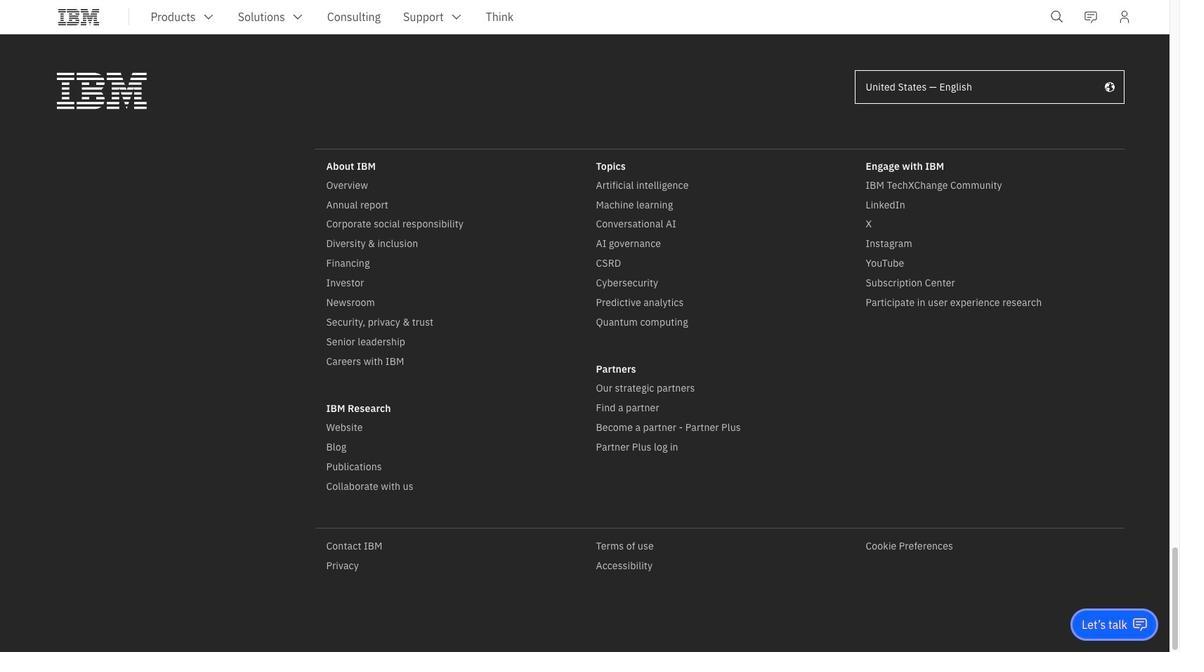 Task type: vqa. For each thing, say whether or not it's contained in the screenshot.
Your privacy choices element
no



Task type: locate. For each thing, give the bounding box(es) containing it.
let's talk element
[[1082, 618, 1128, 633]]



Task type: describe. For each thing, give the bounding box(es) containing it.
contact us region
[[1071, 609, 1159, 642]]



